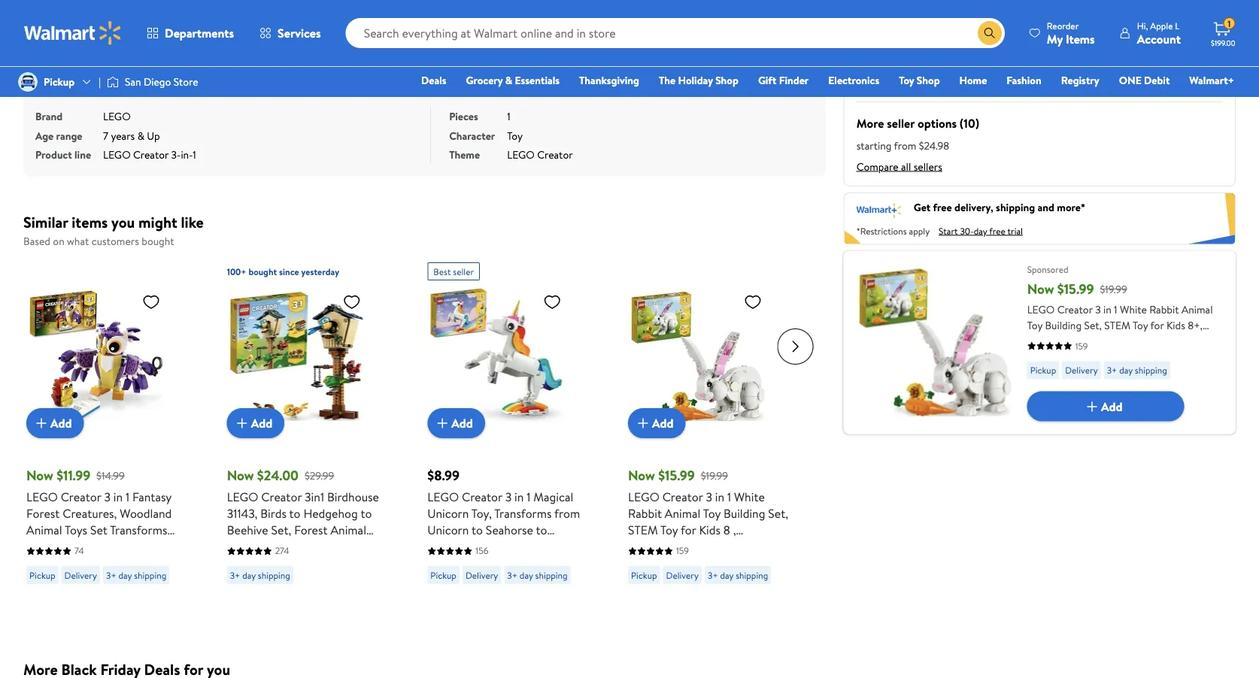 Task type: describe. For each thing, give the bounding box(es) containing it.
lego down 1 character
[[507, 147, 535, 162]]

156
[[476, 545, 489, 558]]

more
[[857, 115, 884, 131]]

for inside now $24.00 $29.99 lego creator 3in1 birdhouse 31143, birds to hedgehog to beehive set, forest animal figures, building toys for kids ages 8 years and over, colorful toy set, gift idea
[[341, 539, 356, 555]]

7 years & up product line
[[35, 128, 160, 162]]

deals link
[[415, 72, 453, 88]]

bought inside similar items you might like based on what customers bought
[[142, 234, 174, 248]]

0 vertical spatial &
[[505, 73, 513, 88]]

$14.99
[[96, 469, 125, 483]]

rabbit inside now $15.99 $19.99 lego creator 3 in 1 white rabbit animal toy building set, stem toy for kids 8 , transforms from bunny to seal to parrot figures, creative play building toy for boys and girls, 31133
[[628, 506, 662, 522]]

forest inside now $24.00 $29.99 lego creator 3in1 birdhouse 31143, birds to hedgehog to beehive set, forest animal figures, building toys for kids ages 8 years and over, colorful toy set, gift idea
[[294, 522, 328, 539]]

hedgehog
[[303, 506, 358, 522]]

7 inside 7 years & up product line
[[103, 128, 108, 143]]

now $24.00 $29.99 lego creator 3in1 birdhouse 31143, birds to hedgehog to beehive set, forest animal figures, building toys for kids ages 8 years and over, colorful toy set, gift idea
[[227, 466, 392, 588]]

toys inside now $24.00 $29.99 lego creator 3in1 birdhouse 31143, birds to hedgehog to beehive set, forest animal figures, building toys for kids ages 8 years and over, colorful toy set, gift idea
[[315, 539, 338, 555]]

toy shop link
[[892, 72, 947, 88]]

and inside now $24.00 $29.99 lego creator 3in1 birdhouse 31143, birds to hedgehog to beehive set, forest animal figures, building toys for kids ages 8 years and over, colorful toy set, gift idea
[[295, 555, 314, 572]]

sponsored
[[1027, 263, 1069, 276]]

since
[[279, 266, 299, 278]]

74
[[74, 545, 84, 558]]

& inside 7 years & up product line
[[137, 128, 144, 143]]

fantasy
[[132, 489, 172, 506]]

my
[[1047, 30, 1063, 47]]

lego inside the lego age range
[[103, 109, 131, 124]]

boys, inside the now $11.99 $14.99 lego creator 3 in 1 fantasy forest creatures, woodland animal toys set transforms from rabbit to owl to squirrel figures, gift for 7 plus year old girls and boys, 31125
[[75, 572, 103, 588]]

3 inside $8.99 lego creator 3 in 1 magical unicorn toy, transforms from unicorn to seahorse to peacock, rainbow animal figures, unicorn gift for grandchildren, girls and boys, buildable toys, 31140
[[505, 489, 512, 506]]

beehive
[[227, 522, 268, 539]]

100+ bought since yesterday
[[227, 266, 339, 278]]

toy right stem in the bottom of the page
[[661, 522, 678, 539]]

walmart plus image
[[857, 200, 902, 218]]

walmart+ link
[[1183, 72, 1241, 88]]

unicorn up toys,
[[471, 555, 513, 572]]

brand
[[35, 109, 63, 124]]

creator inside now $15.99 $19.99 lego creator 3 in 1 white rabbit animal toy building set, stem toy for kids 8 , transforms from bunny to seal to parrot figures, creative play building toy for boys and girls, 31133
[[663, 489, 703, 506]]

add to cart image for add button inside the 'now $15.99' group
[[1083, 398, 1101, 416]]

lego creator 3 in 1 exotic parrot building toy set, transforms to 3 different animal figures - from colorful parrot, to swimming fish, to cute frog, creative toys for kids ages 7 and up, 31136 - image 5 of 8 image
[[31, 0, 119, 18]]

reorder my items
[[1047, 19, 1095, 47]]

lego creator 3-in-1
[[103, 147, 196, 162]]

kids inside now $15.99 $19.99 lego creator 3 in 1 white rabbit animal toy building set, stem toy for kids 8 , transforms from bunny to seal to parrot figures, creative play building toy for boys and girls, 31133
[[699, 522, 721, 539]]

similar items you might like based on what customers bought
[[23, 211, 204, 248]]

account
[[1137, 30, 1181, 47]]

159 inside product group
[[676, 545, 689, 558]]

learn
[[993, 42, 1019, 57]]

$15.99 inside now $15.99 $19.99 lego creator 3 in 1 white rabbit animal toy building set, stem toy for kids 8 , transforms from bunny to seal to parrot figures, creative play building toy for boys and girls, 31133
[[658, 466, 695, 485]]

the holiday shop link
[[652, 72, 746, 88]]

this
[[881, 42, 899, 57]]

seller for more
[[887, 115, 915, 131]]

in for now $11.99
[[113, 489, 123, 506]]

start
[[939, 225, 958, 237]]

the holiday shop
[[659, 73, 739, 88]]

up
[[147, 128, 160, 143]]

add to cart image for lego creator 3 in 1 white rabbit animal toy building set, stem toy for kids 8 , transforms from bunny to seal to parrot figures, creative play building toy for boys and girls, 31133 image's add button
[[634, 415, 652, 433]]

add to favorites list, lego creator 3 in 1 white rabbit animal toy building set, stem toy for kids 8 , transforms from bunny to seal to parrot figures, creative play building toy for boys and girls, 31133 image
[[744, 293, 762, 311]]

creator down up
[[133, 147, 169, 162]]

add to cart image for 274
[[233, 415, 251, 433]]

trial
[[1008, 225, 1023, 237]]

1 add to cart image from the left
[[32, 415, 50, 433]]

registry
[[1146, 71, 1181, 86]]

product group containing now $11.99
[[26, 257, 194, 591]]

lego creator 3 in 1 white rabbit animal toy building set, stem toy for kids 8+, transforms from bunny to seal to parrot figures, creative play building toy for boys and girls, 31133 image
[[856, 263, 1015, 422]]

character
[[449, 128, 495, 143]]

gift finder link
[[752, 72, 816, 88]]

registry link
[[1055, 72, 1107, 88]]

apple
[[1151, 19, 1173, 32]]

for inside the now $11.99 $14.99 lego creator 3 in 1 fantasy forest creatures, woodland animal toys set transforms from rabbit to owl to squirrel figures, gift for 7 plus year old girls and boys, 31125
[[93, 555, 109, 572]]

l
[[1175, 19, 1180, 32]]

*restrictions apply
[[857, 225, 930, 237]]

years
[[111, 128, 135, 143]]

kids inside now $24.00 $29.99 lego creator 3in1 birdhouse 31143, birds to hedgehog to beehive set, forest animal figures, building toys for kids ages 8 years and over, colorful toy set, gift idea
[[359, 539, 380, 555]]

based
[[23, 234, 50, 248]]

grocery & essentials link
[[459, 72, 567, 88]]

lego inside the now $11.99 $14.99 lego creator 3 in 1 fantasy forest creatures, woodland animal toys set transforms from rabbit to owl to squirrel figures, gift for 7 plus year old girls and boys, 31125
[[26, 489, 58, 506]]

squirrel
[[144, 539, 184, 555]]

gift inside $8.99 lego creator 3 in 1 magical unicorn toy, transforms from unicorn to seahorse to peacock, rainbow animal figures, unicorn gift for grandchildren, girls and boys, buildable toys, 31140
[[516, 555, 536, 572]]

best seller
[[434, 265, 474, 278]]

finder
[[779, 73, 809, 88]]

bunny
[[717, 539, 749, 555]]

now $15.99 group
[[844, 251, 1236, 435]]

figures, inside the now $11.99 $14.99 lego creator 3 in 1 fantasy forest creatures, woodland animal toys set transforms from rabbit to owl to squirrel figures, gift for 7 plus year old girls and boys, 31125
[[26, 555, 67, 572]]

1 shop from the left
[[716, 73, 739, 88]]

7 inside the now $11.99 $14.99 lego creator 3 in 1 fantasy forest creatures, woodland animal toys set transforms from rabbit to owl to squirrel figures, gift for 7 plus year old girls and boys, 31125
[[112, 555, 118, 572]]

hi, apple l account
[[1137, 19, 1181, 47]]

and inside now $15.99 $19.99 lego creator 3 in 1 white rabbit animal toy building set, stem toy for kids 8 , transforms from bunny to seal to parrot figures, creative play building toy for boys and girls, 31133
[[739, 572, 758, 588]]

one debit link
[[1113, 72, 1177, 88]]

1 right 3-
[[193, 147, 196, 162]]

animal inside $8.99 lego creator 3 in 1 magical unicorn toy, transforms from unicorn to seahorse to peacock, rainbow animal figures, unicorn gift for grandchildren, girls and boys, buildable toys, 31140
[[524, 539, 560, 555]]

from inside more seller options (10) starting from $24.98 compare all sellers
[[894, 138, 917, 153]]

girls,
[[761, 572, 787, 588]]

274
[[275, 545, 289, 558]]

building inside now $24.00 $29.99 lego creator 3in1 birdhouse 31143, birds to hedgehog to beehive set, forest animal figures, building toys for kids ages 8 years and over, colorful toy set, gift idea
[[271, 539, 313, 555]]

for inside $8.99 lego creator 3 in 1 magical unicorn toy, transforms from unicorn to seahorse to peacock, rainbow animal figures, unicorn gift for grandchildren, girls and boys, buildable toys, 31140
[[539, 555, 555, 572]]

shipping inside banner
[[996, 200, 1035, 215]]

159 inside 'now $15.99' group
[[1076, 340, 1088, 353]]

add button for 'lego creator 3in1 birdhouse 31143, birds to hedgehog to beehive set, forest animal figures, building toys for kids ages 8 years and over, colorful toy set, gift idea' image
[[227, 409, 285, 439]]

now for $15.99
[[628, 466, 655, 485]]

,
[[733, 522, 736, 539]]

holiday
[[678, 73, 713, 88]]

birdhouse
[[327, 489, 379, 506]]

add to favorites list, lego creator 3in1 birdhouse 31143, birds to hedgehog to beehive set, forest animal figures, building toys for kids ages 8 years and over, colorful toy set, gift idea image
[[343, 293, 361, 311]]

figures, inside now $15.99 $19.99 lego creator 3 in 1 white rabbit animal toy building set, stem toy for kids 8 , transforms from bunny to seal to parrot figures, creative play building toy for boys and girls, 31133
[[678, 555, 719, 572]]

in-
[[181, 147, 193, 162]]

quick highlights
[[23, 62, 131, 83]]

walmart+
[[1190, 73, 1235, 88]]

toy theme
[[449, 128, 523, 162]]

year
[[145, 555, 167, 572]]

toys inside the now $11.99 $14.99 lego creator 3 in 1 fantasy forest creatures, woodland animal toys set transforms from rabbit to owl to squirrel figures, gift for 7 plus year old girls and boys, 31125
[[65, 522, 87, 539]]

figures, inside $8.99 lego creator 3 in 1 magical unicorn toy, transforms from unicorn to seahorse to peacock, rainbow animal figures, unicorn gift for grandchildren, girls and boys, buildable toys, 31140
[[428, 555, 469, 572]]

best
[[434, 265, 451, 278]]

add button for lego creator 3 in 1 magical unicorn toy, transforms from unicorn to seahorse to peacock, rainbow animal figures, unicorn gift for grandchildren, girls and boys, buildable toys, 31140 image
[[428, 409, 485, 439]]

$29.99
[[305, 469, 334, 483]]

lego inside $8.99 lego creator 3 in 1 magical unicorn toy, transforms from unicorn to seahorse to peacock, rainbow animal figures, unicorn gift for grandchildren, girls and boys, buildable toys, 31140
[[428, 489, 459, 506]]

3 for now $15.99
[[706, 489, 712, 506]]

toy inside now $24.00 $29.99 lego creator 3in1 birdhouse 31143, birds to hedgehog to beehive set, forest animal figures, building toys for kids ages 8 years and over, colorful toy set, gift idea
[[227, 572, 245, 588]]

creator inside $8.99 lego creator 3 in 1 magical unicorn toy, transforms from unicorn to seahorse to peacock, rainbow animal figures, unicorn gift for grandchildren, girls and boys, buildable toys, 31140
[[462, 489, 502, 506]]

toys,
[[478, 588, 503, 605]]

and inside banner
[[1038, 200, 1055, 215]]

1 horizontal spatial bought
[[249, 266, 277, 278]]

$11.99
[[57, 466, 90, 485]]

$24.00
[[257, 466, 299, 485]]

one
[[1119, 73, 1142, 88]]

animal inside now $24.00 $29.99 lego creator 3in1 birdhouse 31143, birds to hedgehog to beehive set, forest animal figures, building toys for kids ages 8 years and over, colorful toy set, gift idea
[[331, 522, 366, 539]]

what
[[67, 234, 89, 248]]

registry
[[1061, 73, 1100, 88]]

31143,
[[227, 506, 258, 522]]

$199.00
[[1211, 38, 1236, 48]]

learn more button
[[993, 42, 1045, 57]]

and inside the now $11.99 $14.99 lego creator 3 in 1 fantasy forest creatures, woodland animal toys set transforms from rabbit to owl to squirrel figures, gift for 7 plus year old girls and boys, 31125
[[53, 572, 72, 588]]

1 inside the now $11.99 $14.99 lego creator 3 in 1 fantasy forest creatures, woodland animal toys set transforms from rabbit to owl to squirrel figures, gift for 7 plus year old girls and boys, 31125
[[126, 489, 129, 506]]

more
[[1021, 42, 1045, 57]]

set, for $24.00
[[271, 522, 291, 539]]

from inside $8.99 lego creator 3 in 1 magical unicorn toy, transforms from unicorn to seahorse to peacock, rainbow animal figures, unicorn gift for grandchildren, girls and boys, buildable toys, 31140
[[555, 506, 580, 522]]

eligible
[[954, 42, 987, 57]]

$8.99
[[428, 466, 460, 485]]

|
[[99, 74, 101, 89]]

creatures,
[[63, 506, 117, 522]]

compare all sellers button
[[857, 159, 943, 174]]

now $11.99 $14.99 lego creator 3 in 1 fantasy forest creatures, woodland animal toys set transforms from rabbit to owl to squirrel figures, gift for 7 plus year old girls and boys, 31125
[[26, 466, 189, 588]]

sellers
[[914, 159, 943, 174]]

add button for lego creator 3 in 1 white rabbit animal toy building set, stem toy for kids 8 , transforms from bunny to seal to parrot figures, creative play building toy for boys and girls, 31133 image
[[628, 409, 686, 439]]

next image image
[[67, 32, 79, 44]]

100+
[[227, 266, 246, 278]]

30-
[[960, 225, 974, 237]]

31125
[[105, 572, 133, 588]]

1 character
[[449, 109, 511, 143]]

you
[[111, 211, 135, 232]]

creator right toy theme
[[537, 147, 573, 162]]

1 horizontal spatial building
[[628, 572, 670, 588]]

gift inside the now $11.99 $14.99 lego creator 3 in 1 fantasy forest creatures, woodland animal toys set transforms from rabbit to owl to squirrel figures, gift for 7 plus year old girls and boys, 31125
[[70, 555, 91, 572]]

add to favorites list, lego creator 3 in 1 magical unicorn toy, transforms from unicorn to seahorse to peacock, rainbow animal figures, unicorn gift for grandchildren, girls and boys, buildable toys, 31140 image
[[543, 293, 562, 311]]

$24.98
[[919, 138, 950, 153]]

lego creator
[[507, 147, 573, 162]]

compare
[[857, 159, 899, 174]]

Search search field
[[346, 18, 1005, 48]]

now for $11.99
[[26, 466, 53, 485]]

toy left boys
[[673, 572, 690, 588]]



Task type: locate. For each thing, give the bounding box(es) containing it.
kids right over,
[[359, 539, 380, 555]]

transforms up plus
[[110, 522, 167, 539]]

& right grocery
[[505, 73, 513, 88]]

gift
[[935, 42, 951, 57]]

for right rainbow
[[539, 555, 555, 572]]

0 horizontal spatial add to cart image
[[634, 415, 652, 433]]

gifting made easy image
[[857, 42, 869, 54]]

san diego store
[[125, 74, 198, 89]]

transforms
[[495, 506, 552, 522], [110, 522, 167, 539], [628, 539, 686, 555]]

figures, left 74
[[26, 555, 67, 572]]

1 horizontal spatial $15.99
[[1058, 280, 1094, 298]]

figures,
[[227, 539, 268, 555], [26, 555, 67, 572], [428, 555, 469, 572], [678, 555, 719, 572]]

toy down item
[[899, 73, 915, 88]]

1 horizontal spatial forest
[[294, 522, 328, 539]]

lego creator 3 in 1 magical unicorn toy, transforms from unicorn to seahorse to peacock, rainbow animal figures, unicorn gift for grandchildren, girls and boys, buildable toys, 31140 image
[[428, 287, 568, 427]]

and left 31125
[[53, 572, 72, 588]]

1 vertical spatial building
[[271, 539, 313, 555]]

2 horizontal spatial transforms
[[628, 539, 686, 555]]

toy inside toy theme
[[507, 128, 523, 143]]

seller for best
[[453, 265, 474, 278]]

1 horizontal spatial kids
[[699, 522, 721, 539]]

1 product group from the left
[[26, 257, 194, 591]]

1 horizontal spatial  image
[[107, 74, 119, 90]]

more*
[[1057, 200, 1086, 215]]

0 vertical spatial $15.99
[[1058, 280, 1094, 298]]

creator
[[133, 147, 169, 162], [537, 147, 573, 162], [61, 489, 101, 506], [261, 489, 302, 506], [462, 489, 502, 506], [663, 489, 703, 506]]

in inside $8.99 lego creator 3 in 1 magical unicorn toy, transforms from unicorn to seahorse to peacock, rainbow animal figures, unicorn gift for grandchildren, girls and boys, buildable toys, 31140
[[515, 489, 524, 506]]

1 3 from the left
[[104, 489, 111, 506]]

bought down "might"
[[142, 234, 174, 248]]

0 horizontal spatial set,
[[247, 572, 268, 588]]

now inside the now $11.99 $14.99 lego creator 3 in 1 fantasy forest creatures, woodland animal toys set transforms from rabbit to owl to squirrel figures, gift for 7 plus year old girls and boys, 31125
[[26, 466, 53, 485]]

add to cart image for delivery
[[434, 415, 452, 433]]

toy left ','
[[703, 506, 721, 522]]

lego creator 3in1 birdhouse 31143, birds to hedgehog to beehive set, forest animal figures, building toys for kids ages 8 years and over, colorful toy set, gift idea image
[[227, 287, 367, 427]]

seller
[[887, 115, 915, 131], [453, 265, 474, 278]]

add
[[934, 71, 952, 86], [1113, 71, 1131, 86], [1101, 398, 1123, 415], [50, 415, 72, 432], [251, 415, 273, 432], [452, 415, 473, 432], [652, 415, 674, 432]]

seller inside more seller options (10) starting from $24.98 compare all sellers
[[887, 115, 915, 131]]

get free delivery, shipping and more* banner
[[844, 192, 1236, 245]]

reorder
[[1047, 19, 1079, 32]]

1 girls from the left
[[26, 572, 50, 588]]

for right stem in the bottom of the page
[[681, 522, 696, 539]]

3 product group from the left
[[428, 257, 595, 605]]

1 horizontal spatial 159
[[1076, 340, 1088, 353]]

free left trial
[[990, 225, 1006, 237]]

in inside now $15.99 $19.99 lego creator 3 in 1 white rabbit animal toy building set, stem toy for kids 8 , transforms from bunny to seal to parrot figures, creative play building toy for boys and girls, 31133
[[715, 489, 725, 506]]

1 inside now $15.99 $19.99 lego creator 3 in 1 white rabbit animal toy building set, stem toy for kids 8 , transforms from bunny to seal to parrot figures, creative play building toy for boys and girls, 31133
[[727, 489, 731, 506]]

product group containing now $15.99
[[628, 257, 796, 605]]

2 horizontal spatial building
[[724, 506, 766, 522]]

1 vertical spatial 159
[[676, 545, 689, 558]]

now inside now $24.00 $29.99 lego creator 3in1 birdhouse 31143, birds to hedgehog to beehive set, forest animal figures, building toys for kids ages 8 years and over, colorful toy set, gift idea
[[227, 466, 254, 485]]

1 vertical spatial $15.99
[[658, 466, 695, 485]]

rabbit left set
[[55, 539, 89, 555]]

1 vertical spatial rabbit
[[55, 539, 89, 555]]

from inside the now $11.99 $14.99 lego creator 3 in 1 fantasy forest creatures, woodland animal toys set transforms from rabbit to owl to squirrel figures, gift for 7 plus year old girls and boys, 31125
[[26, 539, 52, 555]]

add to cart image inside 'now $15.99' group
[[1083, 398, 1101, 416]]

lego creator 3 in 1 white rabbit animal toy building set, stem toy for kids 8 , transforms from bunny to seal to parrot figures, creative play building toy for boys and girls, 31133 image
[[628, 287, 768, 427]]

0 vertical spatial 8
[[724, 522, 730, 539]]

all
[[901, 159, 911, 174]]

is
[[925, 42, 932, 57]]

pieces
[[449, 109, 478, 124]]

gift down set
[[70, 555, 91, 572]]

set,
[[768, 506, 789, 522], [271, 522, 291, 539], [247, 572, 268, 588]]

next slide for similar items you might like list image
[[778, 329, 814, 365]]

1 horizontal spatial $19.99
[[1100, 282, 1128, 296]]

0 vertical spatial $19.99
[[1100, 282, 1128, 296]]

2 in from the left
[[515, 489, 524, 506]]

forest
[[26, 506, 60, 522], [294, 522, 328, 539]]

1 inside 1 character
[[507, 109, 511, 124]]

magical
[[534, 489, 574, 506]]

owl
[[106, 539, 127, 555]]

1 horizontal spatial shop
[[917, 73, 940, 88]]

and right 274
[[295, 555, 314, 572]]

1 boys, from the left
[[75, 572, 103, 588]]

set, up 274
[[271, 522, 291, 539]]

figures, right parrot on the bottom of the page
[[678, 555, 719, 572]]

lego
[[103, 109, 131, 124], [103, 147, 131, 162], [507, 147, 535, 162], [26, 489, 58, 506], [227, 489, 258, 506], [428, 489, 459, 506], [628, 489, 660, 506]]

3 in from the left
[[715, 489, 725, 506]]

building up "bunny"
[[724, 506, 766, 522]]

product group containing now $24.00
[[227, 257, 394, 591]]

0 vertical spatial rabbit
[[628, 506, 662, 522]]

8 inside now $24.00 $29.99 lego creator 3in1 birdhouse 31143, birds to hedgehog to beehive set, forest animal figures, building toys for kids ages 8 years and over, colorful toy set, gift idea
[[256, 555, 262, 572]]

transforms inside $8.99 lego creator 3 in 1 magical unicorn toy, transforms from unicorn to seahorse to peacock, rainbow animal figures, unicorn gift for grandchildren, girls and boys, buildable toys, 31140
[[495, 506, 552, 522]]

transforms inside now $15.99 $19.99 lego creator 3 in 1 white rabbit animal toy building set, stem toy for kids 8 , transforms from bunny to seal to parrot figures, creative play building toy for boys and girls, 31133
[[628, 539, 686, 555]]

0 horizontal spatial shop
[[716, 73, 739, 88]]

1 horizontal spatial 7
[[112, 555, 118, 572]]

1 up $199.00
[[1228, 17, 1231, 30]]

options
[[918, 115, 957, 131]]

creator down $24.00
[[261, 489, 302, 506]]

8 left ','
[[724, 522, 730, 539]]

creator up seahorse
[[462, 489, 502, 506]]

play
[[769, 555, 791, 572]]

walmart image
[[24, 21, 122, 45]]

add to cart image
[[1083, 398, 1101, 416], [634, 415, 652, 433]]

2 3 from the left
[[505, 489, 512, 506]]

to
[[955, 71, 965, 86], [1134, 71, 1143, 86], [289, 506, 301, 522], [361, 506, 372, 522], [472, 522, 483, 539], [536, 522, 547, 539], [91, 539, 103, 555], [130, 539, 141, 555], [752, 539, 763, 555], [628, 555, 640, 572]]

add to favorites list, lego creator 3 in 1 fantasy forest creatures, woodland animal toys set transforms from rabbit to owl to squirrel figures, gift for 7 plus year old girls and boys, 31125 image
[[142, 293, 160, 311]]

1 horizontal spatial 8
[[724, 522, 730, 539]]

gift finder
[[758, 73, 809, 88]]

set, for $15.99
[[768, 506, 789, 522]]

3 right toy,
[[505, 489, 512, 506]]

$19.99
[[1100, 282, 1128, 296], [701, 469, 728, 483]]

day inside 'now $15.99' group
[[1120, 364, 1133, 377]]

shipping inside 'now $15.99' group
[[1135, 364, 1168, 377]]

now left the $11.99
[[26, 466, 53, 485]]

transforms up 31133
[[628, 539, 686, 555]]

boys
[[711, 572, 736, 588]]

figures, down 31143, on the left bottom of the page
[[227, 539, 268, 555]]

lego up beehive
[[227, 489, 258, 506]]

4 product group from the left
[[628, 257, 796, 605]]

sponsored now $15.99 $19.99
[[1027, 263, 1128, 298]]

day
[[974, 225, 988, 237], [1120, 364, 1133, 377], [118, 569, 132, 582], [242, 569, 256, 582], [520, 569, 533, 582], [720, 569, 734, 582]]

1 horizontal spatial 3
[[505, 489, 512, 506]]

girls
[[26, 572, 50, 588], [507, 572, 531, 588]]

0 horizontal spatial bought
[[142, 234, 174, 248]]

animal inside the now $11.99 $14.99 lego creator 3 in 1 fantasy forest creatures, woodland animal toys set transforms from rabbit to owl to squirrel figures, gift for 7 plus year old girls and boys, 31125
[[26, 522, 62, 539]]

1 horizontal spatial toys
[[315, 539, 338, 555]]

creator down the $11.99
[[61, 489, 101, 506]]

1 horizontal spatial add to cart image
[[233, 415, 251, 433]]

transforms up rainbow
[[495, 506, 552, 522]]

san
[[125, 74, 141, 89]]

 image right |
[[107, 74, 119, 90]]

1 left magical
[[527, 489, 531, 506]]

1 in from the left
[[113, 489, 123, 506]]

gift up 31140
[[516, 555, 536, 572]]

1 vertical spatial 8
[[256, 555, 262, 572]]

2 product group from the left
[[227, 257, 394, 591]]

for down hedgehog
[[341, 539, 356, 555]]

product group containing $8.99
[[428, 257, 595, 605]]

31140
[[506, 588, 535, 605]]

 image for san diego store
[[107, 74, 119, 90]]

from inside now $15.99 $19.99 lego creator 3 in 1 white rabbit animal toy building set, stem toy for kids 8 , transforms from bunny to seal to parrot figures, creative play building toy for boys and girls, 31133
[[688, 539, 714, 555]]

$15.99 inside sponsored now $15.99 $19.99
[[1058, 280, 1094, 298]]

forest down 3in1
[[294, 522, 328, 539]]

now for $24.00
[[227, 466, 254, 485]]

building
[[724, 506, 766, 522], [271, 539, 313, 555], [628, 572, 670, 588]]

now inside sponsored now $15.99 $19.99
[[1027, 280, 1054, 298]]

Walmart Site-Wide search field
[[346, 18, 1005, 48]]

1 horizontal spatial boys,
[[556, 572, 584, 588]]

3+ day shipping
[[1107, 364, 1168, 377], [106, 569, 166, 582], [230, 569, 290, 582], [507, 569, 568, 582], [708, 569, 768, 582]]

colorful
[[349, 555, 392, 572]]

add inside 'now $15.99' group
[[1101, 398, 1123, 415]]

3 inside the now $11.99 $14.99 lego creator 3 in 1 fantasy forest creatures, woodland animal toys set transforms from rabbit to owl to squirrel figures, gift for 7 plus year old girls and boys, 31125
[[104, 489, 111, 506]]

1 left "fantasy"
[[126, 489, 129, 506]]

animal right rainbow
[[524, 539, 560, 555]]

lego down the $11.99
[[26, 489, 58, 506]]

lego up stem in the bottom of the page
[[628, 489, 660, 506]]

0 horizontal spatial 8
[[256, 555, 262, 572]]

this item is gift eligible learn more
[[881, 42, 1045, 57]]

animal left creatures,
[[26, 522, 62, 539]]

1 vertical spatial &
[[137, 128, 144, 143]]

bought
[[142, 234, 174, 248], [249, 266, 277, 278]]

2 boys, from the left
[[556, 572, 584, 588]]

pickup inside 'now $15.99' group
[[1031, 364, 1056, 377]]

31133
[[628, 588, 655, 605]]

2 horizontal spatial in
[[715, 489, 725, 506]]

2 vertical spatial building
[[628, 572, 670, 588]]

rainbow
[[477, 539, 521, 555]]

shop
[[716, 73, 739, 88], [917, 73, 940, 88]]

now inside now $15.99 $19.99 lego creator 3 in 1 white rabbit animal toy building set, stem toy for kids 8 , transforms from bunny to seal to parrot figures, creative play building toy for boys and girls, 31133
[[628, 466, 655, 485]]

age
[[35, 128, 54, 143]]

seller right best
[[453, 265, 474, 278]]

delivery
[[1066, 364, 1098, 377], [64, 569, 97, 582], [466, 569, 498, 582], [666, 569, 699, 582]]

and inside $8.99 lego creator 3 in 1 magical unicorn toy, transforms from unicorn to seahorse to peacock, rainbow animal figures, unicorn gift for grandchildren, girls and boys, buildable toys, 31140
[[534, 572, 553, 588]]

7 left plus
[[112, 555, 118, 572]]

 image for pickup
[[18, 72, 38, 92]]

3 inside now $15.99 $19.99 lego creator 3 in 1 white rabbit animal toy building set, stem toy for kids 8 , transforms from bunny to seal to parrot figures, creative play building toy for boys and girls, 31133
[[706, 489, 712, 506]]

add to registry
[[1113, 71, 1181, 86]]

8 right ages
[[256, 555, 262, 572]]

0 horizontal spatial rabbit
[[55, 539, 89, 555]]

thanksgiving
[[579, 73, 640, 88]]

1 vertical spatial free
[[990, 225, 1006, 237]]

2 horizontal spatial 3
[[706, 489, 712, 506]]

girls inside the now $11.99 $14.99 lego creator 3 in 1 fantasy forest creatures, woodland animal toys set transforms from rabbit to owl to squirrel figures, gift for 7 plus year old girls and boys, 31125
[[26, 572, 50, 588]]

creative
[[722, 555, 766, 572]]

0 vertical spatial bought
[[142, 234, 174, 248]]

product group
[[26, 257, 194, 591], [227, 257, 394, 591], [428, 257, 595, 605], [628, 257, 796, 605]]

1 vertical spatial $19.99
[[701, 469, 728, 483]]

2 horizontal spatial set,
[[768, 506, 789, 522]]

0 horizontal spatial 7
[[103, 128, 108, 143]]

1 left white
[[727, 489, 731, 506]]

and left more*
[[1038, 200, 1055, 215]]

0 vertical spatial 159
[[1076, 340, 1088, 353]]

unicorn left toy,
[[428, 522, 469, 539]]

set
[[90, 522, 108, 539]]

and right toys,
[[534, 572, 553, 588]]

0 horizontal spatial in
[[113, 489, 123, 506]]

highlights
[[66, 62, 131, 83]]

1 horizontal spatial add to cart image
[[1083, 398, 1101, 416]]

bought right 100+
[[249, 266, 277, 278]]

lego creator 3 in 1 fantasy forest creatures, woodland animal toys set transforms from rabbit to owl to squirrel figures, gift for 7 plus year old girls and boys, 31125 image
[[26, 287, 166, 427]]

0 horizontal spatial 159
[[676, 545, 689, 558]]

in left magical
[[515, 489, 524, 506]]

in down $14.99
[[113, 489, 123, 506]]

shop right holiday
[[716, 73, 739, 88]]

toy left years
[[227, 572, 245, 588]]

for right 74
[[93, 555, 109, 572]]

add to cart image
[[32, 415, 50, 433], [233, 415, 251, 433], [434, 415, 452, 433]]

figures, inside now $24.00 $29.99 lego creator 3in1 birdhouse 31143, birds to hedgehog to beehive set, forest animal figures, building toys for kids ages 8 years and over, colorful toy set, gift idea
[[227, 539, 268, 555]]

search icon image
[[984, 27, 996, 39]]

2 horizontal spatial add to cart image
[[434, 415, 452, 433]]

3 for now $11.99
[[104, 489, 111, 506]]

gift left finder
[[758, 73, 777, 88]]

1 down grocery & essentials link
[[507, 109, 511, 124]]

 image
[[18, 72, 38, 92], [107, 74, 119, 90]]

toy up lego creator
[[507, 128, 523, 143]]

3 down $14.99
[[104, 489, 111, 506]]

3+ day shipping inside 'now $15.99' group
[[1107, 364, 1168, 377]]

boys, inside $8.99 lego creator 3 in 1 magical unicorn toy, transforms from unicorn to seahorse to peacock, rainbow animal figures, unicorn gift for grandchildren, girls and boys, buildable toys, 31140
[[556, 572, 584, 588]]

animal down birdhouse
[[331, 522, 366, 539]]

*restrictions
[[857, 225, 907, 237]]

might
[[138, 211, 177, 232]]

0 horizontal spatial kids
[[359, 539, 380, 555]]

animal inside now $15.99 $19.99 lego creator 3 in 1 white rabbit animal toy building set, stem toy for kids 8 , transforms from bunny to seal to parrot figures, creative play building toy for boys and girls, 31133
[[665, 506, 701, 522]]

delivery inside 'now $15.99' group
[[1066, 364, 1098, 377]]

1 vertical spatial bought
[[249, 266, 277, 278]]

start 30-day free trial
[[939, 225, 1023, 237]]

free right get
[[933, 200, 952, 215]]

0 horizontal spatial $15.99
[[658, 466, 695, 485]]

1 inside $8.99 lego creator 3 in 1 magical unicorn toy, transforms from unicorn to seahorse to peacock, rainbow animal figures, unicorn gift for grandchildren, girls and boys, buildable toys, 31140
[[527, 489, 531, 506]]

from
[[894, 138, 917, 153], [555, 506, 580, 522], [26, 539, 52, 555], [688, 539, 714, 555]]

159 down sponsored now $15.99 $19.99
[[1076, 340, 1088, 353]]

transforms inside the now $11.99 $14.99 lego creator 3 in 1 fantasy forest creatures, woodland animal toys set transforms from rabbit to owl to squirrel figures, gift for 7 plus year old girls and boys, 31125
[[110, 522, 167, 539]]

electronics
[[829, 73, 880, 88]]

8 inside now $15.99 $19.99 lego creator 3 in 1 white rabbit animal toy building set, stem toy for kids 8 , transforms from bunny to seal to parrot figures, creative play building toy for boys and girls, 31133
[[724, 522, 730, 539]]

2 girls from the left
[[507, 572, 531, 588]]

2 add to cart image from the left
[[233, 415, 251, 433]]

toys
[[65, 522, 87, 539], [315, 539, 338, 555]]

$19.99 inside now $15.99 $19.99 lego creator 3 in 1 white rabbit animal toy building set, stem toy for kids 8 , transforms from bunny to seal to parrot figures, creative play building toy for boys and girls, 31133
[[701, 469, 728, 483]]

forest left creatures,
[[26, 506, 60, 522]]

add to list
[[934, 71, 980, 86]]

departments button
[[134, 15, 247, 51]]

peacock,
[[428, 539, 474, 555]]

lego up years
[[103, 109, 131, 124]]

0 vertical spatial free
[[933, 200, 952, 215]]

like
[[181, 211, 204, 232]]

and right boys
[[739, 572, 758, 588]]

lego down years
[[103, 147, 131, 162]]

add button
[[1027, 392, 1185, 422], [26, 409, 84, 439], [227, 409, 285, 439], [428, 409, 485, 439], [628, 409, 686, 439]]

159 right parrot on the bottom of the page
[[676, 545, 689, 558]]

figures, up buildable
[[428, 555, 469, 572]]

0 horizontal spatial toys
[[65, 522, 87, 539]]

0 horizontal spatial 3
[[104, 489, 111, 506]]

1 horizontal spatial set,
[[271, 522, 291, 539]]

rabbit up parrot on the bottom of the page
[[628, 506, 662, 522]]

add button for "lego creator 3 in 1 fantasy forest creatures, woodland animal toys set transforms from rabbit to owl to squirrel figures, gift for 7 plus year old girls and boys, 31125" image
[[26, 409, 84, 439]]

1 horizontal spatial &
[[505, 73, 513, 88]]

1 horizontal spatial girls
[[507, 572, 531, 588]]

3 add to cart image from the left
[[434, 415, 452, 433]]

parrot
[[642, 555, 675, 572]]

lego inside now $24.00 $29.99 lego creator 3in1 birdhouse 31143, birds to hedgehog to beehive set, forest animal figures, building toys for kids ages 8 years and over, colorful toy set, gift idea
[[227, 489, 258, 506]]

toys down hedgehog
[[315, 539, 338, 555]]

1 vertical spatial seller
[[453, 265, 474, 278]]

gift
[[758, 73, 777, 88], [70, 555, 91, 572], [516, 555, 536, 572], [271, 572, 291, 588]]

starting
[[857, 138, 892, 153]]

for left boys
[[693, 572, 708, 588]]

3+ inside 'now $15.99' group
[[1107, 364, 1118, 377]]

0 vertical spatial 7
[[103, 128, 108, 143]]

lego inside now $15.99 $19.99 lego creator 3 in 1 white rabbit animal toy building set, stem toy for kids 8 , transforms from bunny to seal to parrot figures, creative play building toy for boys and girls, 31133
[[628, 489, 660, 506]]

set, inside now $15.99 $19.99 lego creator 3 in 1 white rabbit animal toy building set, stem toy for kids 8 , transforms from bunny to seal to parrot figures, creative play building toy for boys and girls, 31133
[[768, 506, 789, 522]]

boys, left 31125
[[75, 572, 103, 588]]

boys, right 31140
[[556, 572, 584, 588]]

from up "all"
[[894, 138, 917, 153]]

creator left white
[[663, 489, 703, 506]]

toy,
[[472, 506, 492, 522]]

3 left white
[[706, 489, 712, 506]]

from right seahorse
[[555, 506, 580, 522]]

rabbit
[[628, 506, 662, 522], [55, 539, 89, 555]]

1 horizontal spatial in
[[515, 489, 524, 506]]

kids left ','
[[699, 522, 721, 539]]

similar
[[23, 211, 68, 232]]

forest inside the now $11.99 $14.99 lego creator 3 in 1 fantasy forest creatures, woodland animal toys set transforms from rabbit to owl to squirrel figures, gift for 7 plus year old girls and boys, 31125
[[26, 506, 60, 522]]

seller right more at the top
[[887, 115, 915, 131]]

2 shop from the left
[[917, 73, 940, 88]]

unicorn up peacock,
[[428, 506, 469, 522]]

gift left idea
[[271, 572, 291, 588]]

0 horizontal spatial transforms
[[110, 522, 167, 539]]

the
[[659, 73, 676, 88]]

lego down the $8.99
[[428, 489, 459, 506]]

add button inside 'now $15.99' group
[[1027, 392, 1185, 422]]

0 horizontal spatial $19.99
[[701, 469, 728, 483]]

boys,
[[75, 572, 103, 588], [556, 572, 584, 588]]

0 horizontal spatial  image
[[18, 72, 38, 92]]

girls inside $8.99 lego creator 3 in 1 magical unicorn toy, transforms from unicorn to seahorse to peacock, rainbow animal figures, unicorn gift for grandchildren, girls and boys, buildable toys, 31140
[[507, 572, 531, 588]]

1 horizontal spatial rabbit
[[628, 506, 662, 522]]

3in1
[[305, 489, 324, 506]]

1 horizontal spatial seller
[[887, 115, 915, 131]]

pickup
[[44, 74, 75, 89], [1031, 364, 1056, 377], [29, 569, 55, 582], [431, 569, 457, 582], [631, 569, 657, 582]]

animal right stem in the bottom of the page
[[665, 506, 701, 522]]

now left $24.00
[[227, 466, 254, 485]]

0 horizontal spatial building
[[271, 539, 313, 555]]

0 horizontal spatial girls
[[26, 572, 50, 588]]

creator inside now $24.00 $29.99 lego creator 3in1 birdhouse 31143, birds to hedgehog to beehive set, forest animal figures, building toys for kids ages 8 years and over, colorful toy set, gift idea
[[261, 489, 302, 506]]

seal
[[766, 539, 787, 555]]

toys up 74
[[65, 522, 87, 539]]

creator inside the now $11.99 $14.99 lego creator 3 in 1 fantasy forest creatures, woodland animal toys set transforms from rabbit to owl to squirrel figures, gift for 7 plus year old girls and boys, 31125
[[61, 489, 101, 506]]

set, left idea
[[247, 572, 268, 588]]

in for now $15.99
[[715, 489, 725, 506]]

item
[[902, 42, 923, 57]]

in left white
[[715, 489, 725, 506]]

thanksgiving link
[[573, 72, 646, 88]]

line
[[75, 147, 91, 162]]

day inside get free delivery, shipping and more* banner
[[974, 225, 988, 237]]

from left "bunny"
[[688, 539, 714, 555]]

building up idea
[[271, 539, 313, 555]]

& left up
[[137, 128, 144, 143]]

0 vertical spatial building
[[724, 506, 766, 522]]

set, up seal
[[768, 506, 789, 522]]

0 horizontal spatial boys,
[[75, 572, 103, 588]]

 image up the brand
[[18, 72, 38, 92]]

now up stem in the bottom of the page
[[628, 466, 655, 485]]

add to registry button
[[1089, 71, 1181, 86]]

0 vertical spatial seller
[[887, 115, 915, 131]]

in inside the now $11.99 $14.99 lego creator 3 in 1 fantasy forest creatures, woodland animal toys set transforms from rabbit to owl to squirrel figures, gift for 7 plus year old girls and boys, 31125
[[113, 489, 123, 506]]

0 horizontal spatial forest
[[26, 506, 60, 522]]

0 horizontal spatial &
[[137, 128, 144, 143]]

0 horizontal spatial free
[[933, 200, 952, 215]]

store
[[174, 74, 198, 89]]

0 horizontal spatial add to cart image
[[32, 415, 50, 433]]

1 horizontal spatial free
[[990, 225, 1006, 237]]

3 3 from the left
[[706, 489, 712, 506]]

from left 74
[[26, 539, 52, 555]]

rabbit inside the now $11.99 $14.99 lego creator 3 in 1 fantasy forest creatures, woodland animal toys set transforms from rabbit to owl to squirrel figures, gift for 7 plus year old girls and boys, 31125
[[55, 539, 89, 555]]

now down sponsored
[[1027, 280, 1054, 298]]

1 vertical spatial 7
[[112, 555, 118, 572]]

0 horizontal spatial seller
[[453, 265, 474, 278]]

$19.99 inside sponsored now $15.99 $19.99
[[1100, 282, 1128, 296]]

yesterday
[[301, 266, 339, 278]]

diego
[[144, 74, 171, 89]]

woodland
[[120, 506, 172, 522]]

gift inside now $24.00 $29.99 lego creator 3in1 birdhouse 31143, birds to hedgehog to beehive set, forest animal figures, building toys for kids ages 8 years and over, colorful toy set, gift idea
[[271, 572, 291, 588]]

shop down 'is'
[[917, 73, 940, 88]]

apply
[[909, 225, 930, 237]]

1 horizontal spatial transforms
[[495, 506, 552, 522]]

theme
[[449, 147, 480, 162]]

7 left years
[[103, 128, 108, 143]]

items
[[1066, 30, 1095, 47]]

seller inside product group
[[453, 265, 474, 278]]



Task type: vqa. For each thing, say whether or not it's contained in the screenshot.
Frequently
no



